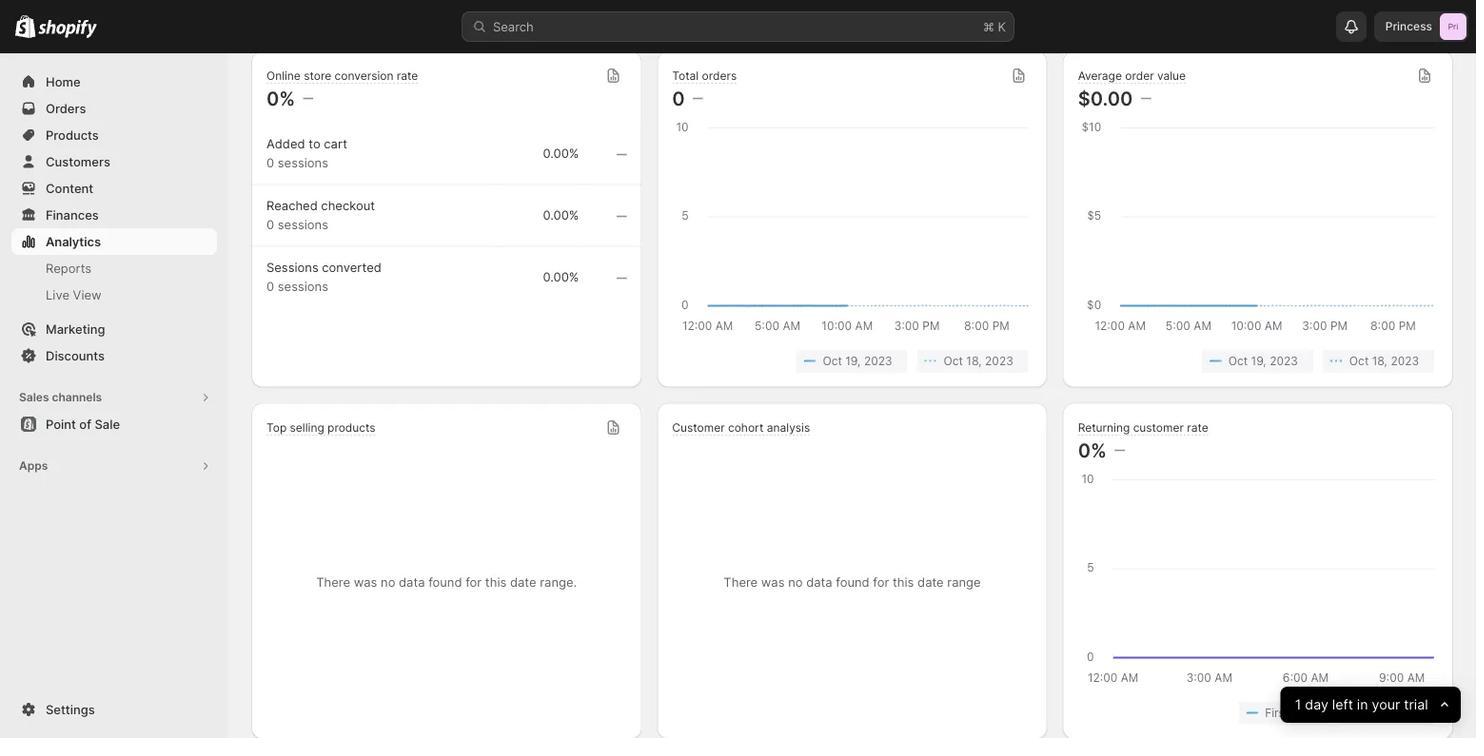 Task type: locate. For each thing, give the bounding box(es) containing it.
returning inside returning button
[[1367, 707, 1420, 720]]

first time button
[[1239, 702, 1331, 725]]

for left range.
[[466, 576, 482, 590]]

oct 19, 2023
[[417, 2, 487, 16], [823, 355, 893, 368], [1229, 355, 1299, 368]]

settings link
[[11, 697, 217, 724]]

content
[[46, 181, 93, 196]]

⌘ k
[[984, 19, 1006, 34]]

2 vertical spatial 0.00%
[[543, 270, 579, 285]]

sales channels
[[19, 391, 102, 405]]

2 horizontal spatial 19,
[[1252, 355, 1267, 368]]

0 down the "reached" at top
[[267, 218, 274, 232]]

returning customer rate
[[1078, 421, 1209, 435]]

rate right customer
[[1188, 421, 1209, 435]]

list for 0%
[[1082, 702, 1435, 725]]

2 date from the left
[[918, 576, 944, 590]]

live
[[46, 288, 69, 302]]

oct for oct 19, 2023 button associated with $0.00
[[1229, 355, 1248, 368]]

1 data from the left
[[399, 576, 425, 590]]

1 day left in your trial
[[1296, 697, 1429, 714]]

list containing first time
[[1082, 702, 1435, 725]]

products
[[328, 421, 376, 435]]

data for there was no data found for this date range.
[[399, 576, 425, 590]]

19,
[[440, 2, 455, 16], [846, 355, 861, 368], [1252, 355, 1267, 368]]

there was no data found for this date range
[[724, 576, 981, 590]]

analytics link
[[11, 229, 217, 255]]

0 horizontal spatial oct 19, 2023 button
[[390, 0, 502, 20]]

oct for oct 19, 2023 button related to 0
[[823, 355, 843, 368]]

oct 18, 2023 list
[[1082, 0, 1435, 20]]

no change image
[[303, 91, 313, 106], [693, 91, 703, 106], [616, 147, 627, 162], [616, 209, 627, 224], [616, 271, 627, 286], [1115, 443, 1125, 458]]

sessions down the "reached" at top
[[278, 218, 328, 232]]

2 no from the left
[[788, 576, 803, 590]]

rate right conversion
[[397, 69, 418, 83]]

0 down added
[[267, 156, 274, 170]]

cohort
[[728, 421, 764, 435]]

sessions
[[278, 156, 328, 170], [278, 218, 328, 232], [278, 279, 328, 294]]

products
[[46, 128, 99, 142]]

1 horizontal spatial date
[[918, 576, 944, 590]]

your
[[1373, 697, 1401, 714]]

oct for oct 18, 2023 button associated with the left oct 19, 2023 button
[[538, 2, 558, 16]]

was
[[354, 576, 377, 590], [761, 576, 785, 590]]

2 horizontal spatial oct 19, 2023 button
[[1202, 350, 1314, 373]]

returning inside returning customer rate dropdown button
[[1078, 421, 1130, 435]]

for
[[466, 576, 482, 590], [873, 576, 890, 590]]

content link
[[11, 175, 217, 202]]

0 horizontal spatial this
[[485, 576, 507, 590]]

1 horizontal spatial rate
[[1188, 421, 1209, 435]]

0 horizontal spatial returning
[[1078, 421, 1130, 435]]

3 0.00% from the top
[[543, 270, 579, 285]]

1 horizontal spatial 0%
[[1078, 439, 1107, 462]]

1 date from the left
[[510, 576, 537, 590]]

date
[[510, 576, 537, 590], [918, 576, 944, 590]]

0 horizontal spatial for
[[466, 576, 482, 590]]

18,
[[561, 2, 576, 16], [1373, 2, 1388, 16], [967, 355, 982, 368], [1373, 355, 1388, 368]]

date for range.
[[510, 576, 537, 590]]

1 vertical spatial 0.00%
[[543, 208, 579, 223]]

0 inside the reached checkout 0 sessions
[[267, 218, 274, 232]]

oct 18, 2023 inside list
[[1350, 2, 1420, 16]]

1 day left in your trial button
[[1281, 687, 1461, 724]]

oct 19, 2023 for 0
[[823, 355, 893, 368]]

1 no from the left
[[381, 576, 396, 590]]

oct 18, 2023 button
[[511, 0, 623, 20], [1063, 0, 1454, 36], [1323, 0, 1435, 20], [917, 350, 1029, 373], [1323, 350, 1435, 373]]

1 horizontal spatial returning
[[1367, 707, 1420, 720]]

1 horizontal spatial found
[[836, 576, 870, 590]]

home
[[46, 74, 81, 89]]

0 vertical spatial sessions
[[278, 156, 328, 170]]

sessions inside the reached checkout 0 sessions
[[278, 218, 328, 232]]

found for range
[[836, 576, 870, 590]]

sessions down sessions
[[278, 279, 328, 294]]

0 horizontal spatial date
[[510, 576, 537, 590]]

0 vertical spatial 0.00%
[[543, 146, 579, 161]]

date left range.
[[510, 576, 537, 590]]

1 horizontal spatial data
[[807, 576, 833, 590]]

2023
[[459, 2, 487, 16], [580, 2, 608, 16], [1391, 2, 1420, 16], [864, 355, 893, 368], [986, 355, 1014, 368], [1270, 355, 1299, 368], [1391, 355, 1420, 368]]

0 vertical spatial rate
[[397, 69, 418, 83]]

range
[[948, 576, 981, 590]]

1 this from the left
[[485, 576, 507, 590]]

total
[[672, 69, 699, 83]]

princess image
[[1441, 13, 1467, 40]]

0
[[672, 87, 685, 110], [267, 156, 274, 170], [267, 218, 274, 232], [267, 279, 274, 294]]

1 horizontal spatial no
[[788, 576, 803, 590]]

order
[[1126, 69, 1155, 83]]

this
[[485, 576, 507, 590], [893, 576, 914, 590]]

was for there was no data found for this date range.
[[354, 576, 377, 590]]

2 there from the left
[[724, 576, 758, 590]]

1 for from the left
[[466, 576, 482, 590]]

list for 0
[[676, 350, 1029, 373]]

2 vertical spatial sessions
[[278, 279, 328, 294]]

online store conversion rate
[[267, 69, 418, 83]]

shopify image
[[15, 15, 35, 38], [38, 19, 97, 39]]

there for there was no data found for this date range
[[724, 576, 758, 590]]

0% for online store conversion rate
[[267, 87, 295, 110]]

day
[[1306, 697, 1329, 714]]

live view
[[46, 288, 102, 302]]

$0.00
[[1078, 87, 1133, 110]]

analysis
[[767, 421, 810, 435]]

0.00%
[[543, 146, 579, 161], [543, 208, 579, 223], [543, 270, 579, 285]]

0 vertical spatial returning
[[1078, 421, 1130, 435]]

1
[[1296, 697, 1302, 714]]

found for range.
[[429, 576, 462, 590]]

1 vertical spatial 0%
[[1078, 439, 1107, 462]]

1 found from the left
[[429, 576, 462, 590]]

top selling products
[[267, 421, 376, 435]]

1 horizontal spatial there
[[724, 576, 758, 590]]

no change image
[[1141, 91, 1151, 106]]

2 data from the left
[[807, 576, 833, 590]]

oct 19, 2023 button for $0.00
[[1202, 350, 1314, 373]]

first
[[1266, 707, 1289, 720]]

0 horizontal spatial found
[[429, 576, 462, 590]]

2 0.00% from the top
[[543, 208, 579, 223]]

left
[[1333, 697, 1354, 714]]

3 sessions from the top
[[278, 279, 328, 294]]

trial
[[1405, 697, 1429, 714]]

oct 19, 2023 button
[[390, 0, 502, 20], [796, 350, 908, 373], [1202, 350, 1314, 373]]

oct 19, 2023 for $0.00
[[1229, 355, 1299, 368]]

reached checkout 0 sessions
[[267, 199, 375, 232]]

⌘
[[984, 19, 995, 34]]

channels
[[52, 391, 102, 405]]

average order value button
[[1078, 69, 1186, 85]]

total orders
[[672, 69, 737, 83]]

0 horizontal spatial data
[[399, 576, 425, 590]]

0%
[[267, 87, 295, 110], [1078, 439, 1107, 462]]

this left 'range'
[[893, 576, 914, 590]]

0 horizontal spatial no
[[381, 576, 396, 590]]

1 sessions from the top
[[278, 156, 328, 170]]

0 horizontal spatial 0%
[[267, 87, 295, 110]]

oct 18, 2023 button for oct 19, 2023 button associated with $0.00
[[1323, 350, 1435, 373]]

0 horizontal spatial was
[[354, 576, 377, 590]]

0% for returning customer rate
[[1078, 439, 1107, 462]]

0% down online
[[267, 87, 295, 110]]

average order value
[[1078, 69, 1186, 83]]

found
[[429, 576, 462, 590], [836, 576, 870, 590]]

rate
[[397, 69, 418, 83], [1188, 421, 1209, 435]]

2023 for oct 18, 2023 button for oct 19, 2023 button associated with $0.00
[[1391, 355, 1420, 368]]

date left 'range'
[[918, 576, 944, 590]]

2 was from the left
[[761, 576, 785, 590]]

0 down sessions
[[267, 279, 274, 294]]

sessions down to
[[278, 156, 328, 170]]

for left 'range'
[[873, 576, 890, 590]]

customer cohort analysis button
[[672, 421, 810, 437]]

2023 inside list
[[1391, 2, 1420, 16]]

1 0.00% from the top
[[543, 146, 579, 161]]

1 horizontal spatial was
[[761, 576, 785, 590]]

2 for from the left
[[873, 576, 890, 590]]

2 this from the left
[[893, 576, 914, 590]]

1 horizontal spatial oct 19, 2023
[[823, 355, 893, 368]]

no for there was no data found for this date range.
[[381, 576, 396, 590]]

returning for returning customer rate
[[1078, 421, 1130, 435]]

0% down returning customer rate dropdown button
[[1078, 439, 1107, 462]]

there
[[316, 576, 350, 590], [724, 576, 758, 590]]

1 vertical spatial sessions
[[278, 218, 328, 232]]

0 inside added to cart 0 sessions
[[267, 156, 274, 170]]

oct 18, 2023
[[538, 2, 608, 16], [1350, 2, 1420, 16], [944, 355, 1014, 368], [1350, 355, 1420, 368]]

19, for 0
[[846, 355, 861, 368]]

sessions for sessions
[[278, 279, 328, 294]]

data
[[399, 576, 425, 590], [807, 576, 833, 590]]

1 horizontal spatial shopify image
[[38, 19, 97, 39]]

sessions inside sessions converted 0 sessions
[[278, 279, 328, 294]]

there for there was no data found for this date range.
[[316, 576, 350, 590]]

1 there from the left
[[316, 576, 350, 590]]

1 horizontal spatial 19,
[[846, 355, 861, 368]]

2 found from the left
[[836, 576, 870, 590]]

this left range.
[[485, 576, 507, 590]]

no
[[381, 576, 396, 590], [788, 576, 803, 590]]

1 horizontal spatial for
[[873, 576, 890, 590]]

0 horizontal spatial there
[[316, 576, 350, 590]]

cart
[[324, 137, 347, 151]]

0 vertical spatial 0%
[[267, 87, 295, 110]]

2 horizontal spatial oct 19, 2023
[[1229, 355, 1299, 368]]

converted
[[322, 260, 382, 275]]

1 horizontal spatial oct 19, 2023 button
[[796, 350, 908, 373]]

0 horizontal spatial rate
[[397, 69, 418, 83]]

1 was from the left
[[354, 576, 377, 590]]

2 sessions from the top
[[278, 218, 328, 232]]

1 horizontal spatial this
[[893, 576, 914, 590]]

of
[[79, 417, 91, 432]]

list
[[270, 0, 623, 20], [676, 350, 1029, 373], [1082, 350, 1435, 373], [1082, 702, 1435, 725]]

1 vertical spatial returning
[[1367, 707, 1420, 720]]

oct
[[417, 2, 437, 16], [538, 2, 558, 16], [1350, 2, 1369, 16], [823, 355, 843, 368], [944, 355, 963, 368], [1229, 355, 1248, 368], [1350, 355, 1369, 368]]

returning
[[1078, 421, 1130, 435], [1367, 707, 1420, 720]]



Task type: vqa. For each thing, say whether or not it's contained in the screenshot.


Task type: describe. For each thing, give the bounding box(es) containing it.
sales channels button
[[11, 385, 217, 411]]

0 horizontal spatial shopify image
[[15, 15, 35, 38]]

18, inside list
[[1373, 2, 1388, 16]]

oct 18, 2023 button for the left oct 19, 2023 button
[[511, 0, 623, 20]]

sessions inside added to cart 0 sessions
[[278, 156, 328, 170]]

top selling products button
[[267, 421, 376, 437]]

discounts link
[[11, 343, 217, 369]]

customer
[[1134, 421, 1184, 435]]

k
[[998, 19, 1006, 34]]

1 vertical spatial rate
[[1188, 421, 1209, 435]]

average
[[1078, 69, 1122, 83]]

there was no data found for this date range.
[[316, 576, 577, 590]]

princess
[[1386, 20, 1433, 33]]

this for range
[[893, 576, 914, 590]]

2023 for oct 19, 2023 button related to 0
[[864, 355, 893, 368]]

oct inside list
[[1350, 2, 1369, 16]]

search
[[493, 19, 534, 34]]

returning for returning
[[1367, 707, 1420, 720]]

18, for oct 18, 2023 button for oct 19, 2023 button associated with $0.00
[[1373, 355, 1388, 368]]

this for range.
[[485, 576, 507, 590]]

point of sale button
[[0, 411, 229, 438]]

for for range.
[[466, 576, 482, 590]]

oct for oct 18, 2023 button for oct 19, 2023 button associated with $0.00
[[1350, 355, 1369, 368]]

home link
[[11, 69, 217, 95]]

live view link
[[11, 282, 217, 308]]

oct for oct 18, 2023 button related to oct 19, 2023 button related to 0
[[944, 355, 963, 368]]

returning customer rate button
[[1078, 421, 1209, 437]]

marketing link
[[11, 316, 217, 343]]

0.00% for sessions converted
[[543, 270, 579, 285]]

range.
[[540, 576, 577, 590]]

first time
[[1266, 707, 1316, 720]]

18, for oct 18, 2023 button associated with the left oct 19, 2023 button
[[561, 2, 576, 16]]

finances link
[[11, 202, 217, 229]]

oct 19, 2023 button for 0
[[796, 350, 908, 373]]

sessions for reached
[[278, 218, 328, 232]]

customers
[[46, 154, 110, 169]]

top
[[267, 421, 287, 435]]

analytics
[[46, 234, 101, 249]]

orders link
[[11, 95, 217, 122]]

finances
[[46, 208, 99, 222]]

apps
[[19, 459, 48, 473]]

reports
[[46, 261, 92, 276]]

point
[[46, 417, 76, 432]]

to
[[309, 137, 321, 151]]

0 inside sessions converted 0 sessions
[[267, 279, 274, 294]]

customer
[[672, 421, 725, 435]]

settings
[[46, 703, 95, 717]]

point of sale
[[46, 417, 120, 432]]

store
[[304, 69, 332, 83]]

no for there was no data found for this date range
[[788, 576, 803, 590]]

total orders button
[[672, 69, 737, 85]]

19, for $0.00
[[1252, 355, 1267, 368]]

sale
[[95, 417, 120, 432]]

0.00% for reached checkout
[[543, 208, 579, 223]]

sessions
[[267, 260, 319, 275]]

orders
[[46, 101, 86, 116]]

checkout
[[321, 199, 375, 213]]

view
[[73, 288, 102, 302]]

conversion
[[335, 69, 394, 83]]

oct 18, 2023 button for oct 19, 2023 button related to 0
[[917, 350, 1029, 373]]

2023 for oct 19, 2023 button associated with $0.00
[[1270, 355, 1299, 368]]

online store conversion rate button
[[267, 69, 418, 85]]

0 down total
[[672, 87, 685, 110]]

for for range
[[873, 576, 890, 590]]

apps button
[[11, 453, 217, 480]]

selling
[[290, 421, 324, 435]]

sessions converted 0 sessions
[[267, 260, 382, 294]]

discounts
[[46, 348, 105, 363]]

orders
[[702, 69, 737, 83]]

returning button
[[1341, 702, 1435, 725]]

products link
[[11, 122, 217, 149]]

in
[[1358, 697, 1369, 714]]

customers link
[[11, 149, 217, 175]]

0.00% for added to cart
[[543, 146, 579, 161]]

data for there was no data found for this date range
[[807, 576, 833, 590]]

2023 for oct 18, 2023 button associated with the left oct 19, 2023 button
[[580, 2, 608, 16]]

point of sale link
[[11, 411, 217, 438]]

2023 for oct 18, 2023 button related to oct 19, 2023 button related to 0
[[986, 355, 1014, 368]]

date for range
[[918, 576, 944, 590]]

was for there was no data found for this date range
[[761, 576, 785, 590]]

added to cart 0 sessions
[[267, 137, 347, 170]]

added
[[267, 137, 305, 151]]

18, for oct 18, 2023 button related to oct 19, 2023 button related to 0
[[967, 355, 982, 368]]

customer cohort analysis
[[672, 421, 810, 435]]

online
[[267, 69, 301, 83]]

0 horizontal spatial oct 19, 2023
[[417, 2, 487, 16]]

time
[[1292, 707, 1316, 720]]

list for $0.00
[[1082, 350, 1435, 373]]

reports link
[[11, 255, 217, 282]]

sales
[[19, 391, 49, 405]]

value
[[1158, 69, 1186, 83]]

reached
[[267, 199, 318, 213]]

marketing
[[46, 322, 105, 337]]

0 horizontal spatial 19,
[[440, 2, 455, 16]]



